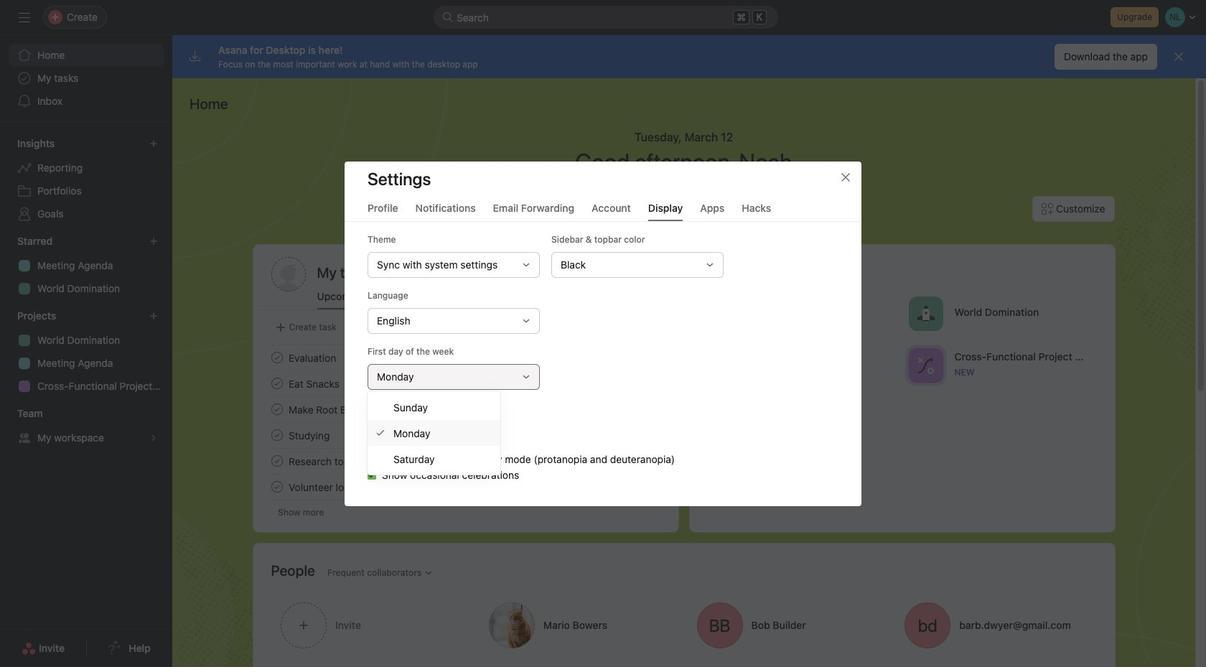 Task type: describe. For each thing, give the bounding box(es) containing it.
dismiss image
[[1174, 51, 1185, 62]]

1 mark complete checkbox from the top
[[268, 375, 285, 392]]

starred element
[[0, 228, 172, 303]]

2 mark complete image from the top
[[268, 452, 285, 470]]

3 mark complete image from the top
[[268, 427, 285, 444]]

2 mark complete image from the top
[[268, 375, 285, 392]]

insights element
[[0, 131, 172, 228]]

close image
[[840, 171, 852, 183]]

prominent image
[[442, 11, 454, 23]]



Task type: vqa. For each thing, say whether or not it's contained in the screenshot.
Mark complete image related to second Mark complete checkbox
yes



Task type: locate. For each thing, give the bounding box(es) containing it.
Mark complete checkbox
[[268, 349, 285, 366], [268, 427, 285, 444], [268, 452, 285, 470]]

1 mark complete image from the top
[[268, 349, 285, 366]]

2 vertical spatial mark complete checkbox
[[268, 478, 285, 496]]

1 vertical spatial mark complete image
[[268, 375, 285, 392]]

2 mark complete checkbox from the top
[[268, 427, 285, 444]]

1 mark complete checkbox from the top
[[268, 349, 285, 366]]

None checkbox
[[368, 471, 376, 479]]

projects element
[[0, 303, 172, 401]]

0 vertical spatial mark complete checkbox
[[268, 375, 285, 392]]

Mark complete checkbox
[[268, 375, 285, 392], [268, 401, 285, 418], [268, 478, 285, 496]]

rocket image
[[917, 305, 934, 322]]

add profile photo image
[[271, 257, 306, 292]]

teams element
[[0, 401, 172, 452]]

global element
[[0, 35, 172, 121]]

mark complete image
[[268, 349, 285, 366], [268, 375, 285, 392], [268, 427, 285, 444]]

1 vertical spatial mark complete image
[[268, 452, 285, 470]]

1 vertical spatial mark complete checkbox
[[268, 401, 285, 418]]

3 mark complete image from the top
[[268, 478, 285, 496]]

mark complete image
[[268, 401, 285, 418], [268, 452, 285, 470], [268, 478, 285, 496]]

3 mark complete checkbox from the top
[[268, 452, 285, 470]]

2 vertical spatial mark complete image
[[268, 478, 285, 496]]

2 vertical spatial mark complete image
[[268, 427, 285, 444]]

1 vertical spatial mark complete checkbox
[[268, 427, 285, 444]]

2 mark complete checkbox from the top
[[268, 401, 285, 418]]

1 mark complete image from the top
[[268, 401, 285, 418]]

0 vertical spatial mark complete image
[[268, 349, 285, 366]]

0 vertical spatial mark complete image
[[268, 401, 285, 418]]

2 vertical spatial mark complete checkbox
[[268, 452, 285, 470]]

hide sidebar image
[[19, 11, 30, 23]]

line_and_symbols image
[[917, 357, 934, 374]]

0 vertical spatial mark complete checkbox
[[268, 349, 285, 366]]

3 mark complete checkbox from the top
[[268, 478, 285, 496]]



